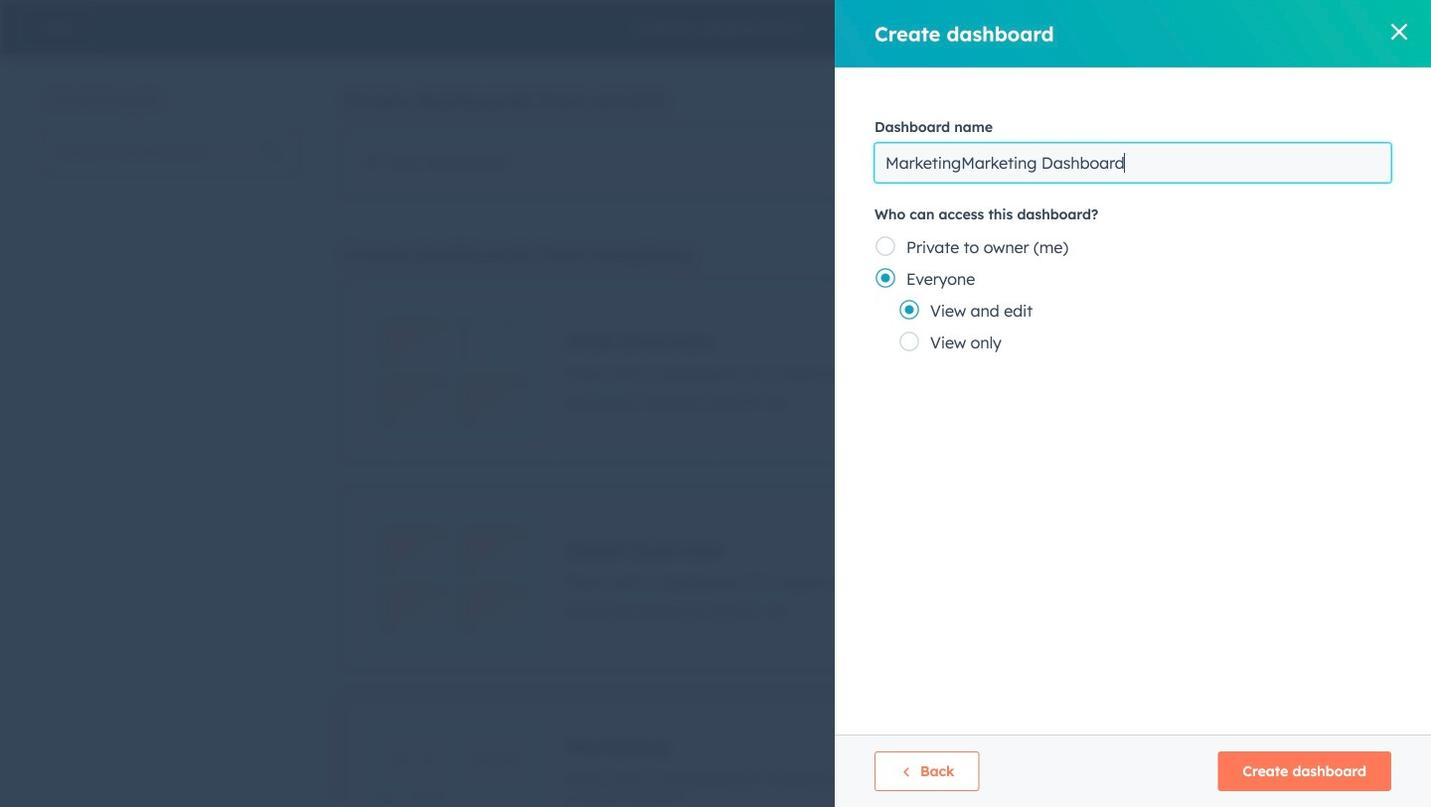 Task type: describe. For each thing, give the bounding box(es) containing it.
page section element
[[0, 0, 1431, 56]]



Task type: vqa. For each thing, say whether or not it's contained in the screenshot.
is in became a customer date by average days to close Dialog
no



Task type: locate. For each thing, give the bounding box(es) containing it.
close image
[[1391, 24, 1407, 40]]

Search search field
[[48, 132, 296, 172]]

None text field
[[875, 143, 1391, 183]]

None checkbox
[[344, 283, 1383, 460], [344, 492, 1383, 669], [344, 701, 1383, 808], [344, 283, 1383, 460], [344, 492, 1383, 669], [344, 701, 1383, 808]]

close image
[[1391, 24, 1407, 40]]

None checkbox
[[344, 129, 1383, 195]]



